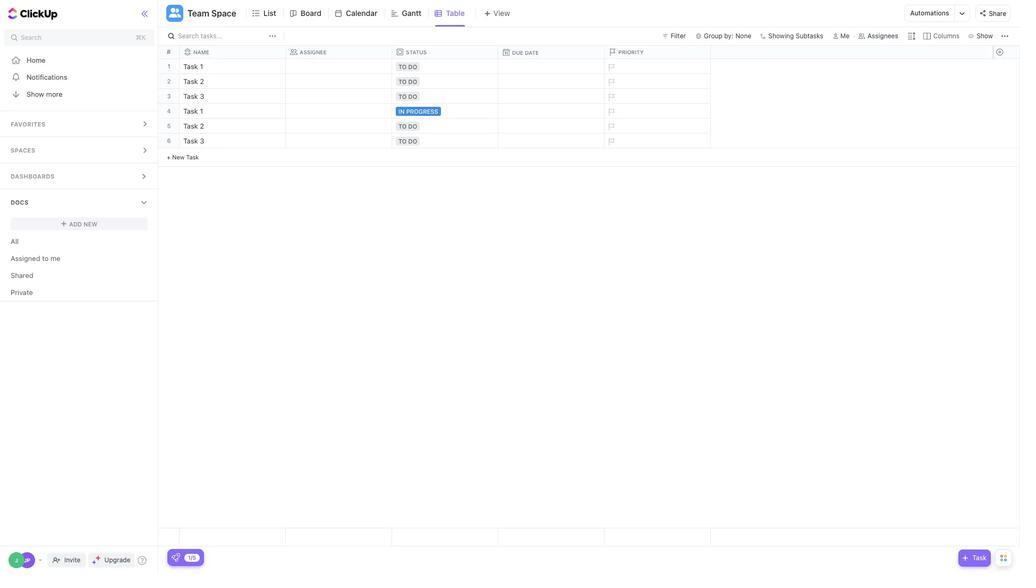 Task type: describe. For each thing, give the bounding box(es) containing it.
1 for task 1
[[200, 107, 203, 115]]

subtasks
[[796, 32, 824, 40]]

view button
[[476, 7, 513, 20]]

4
[[167, 107, 171, 114]]

in progress
[[399, 108, 438, 115]]

view
[[494, 9, 510, 18]]

do for to do cell for 6th set priority element
[[408, 138, 417, 145]]

set priority image for 5th set priority element
[[603, 119, 619, 135]]

in progress cell
[[392, 104, 499, 118]]

assignee column header
[[286, 46, 394, 58]]

to do cell for 5th set priority element from the bottom
[[392, 74, 499, 88]]

1 for ‎task 1
[[200, 62, 203, 71]]

set priority image for 5th set priority element from the bottom
[[603, 74, 619, 90]]

showing subtasks
[[769, 32, 824, 40]]

assignee
[[300, 49, 327, 55]]

task 3 for 3rd set priority element from the top's to do cell
[[183, 92, 204, 100]]

invite
[[64, 556, 81, 564]]

‎task for ‎task 1
[[183, 62, 198, 71]]

to do for to do cell for 6th set priority element
[[399, 138, 417, 145]]

task 2
[[183, 122, 204, 130]]

team space button
[[183, 2, 236, 25]]

to do cell for 5th set priority element
[[392, 119, 499, 133]]

set priority image
[[603, 104, 619, 120]]

date
[[525, 49, 539, 56]]

favorites button
[[0, 111, 159, 137]]

list
[[264, 9, 276, 18]]

home link
[[0, 52, 159, 69]]

gantt link
[[402, 0, 426, 27]]

show more
[[27, 90, 62, 98]]

6
[[167, 137, 171, 144]]

press space to select this row. row containing 3
[[158, 89, 180, 104]]

assignees button
[[854, 30, 903, 43]]

to do cell for 6th set priority element from the bottom of the row group containing ‎task 1
[[392, 59, 499, 73]]

grid containing ‎task 1
[[158, 46, 1020, 546]]

progress
[[406, 108, 438, 115]]

priority
[[619, 49, 644, 55]]

search for search
[[21, 33, 42, 41]]

do for 6th set priority element from the bottom of the row group containing ‎task 1 to do cell
[[408, 63, 417, 70]]

me
[[841, 32, 850, 40]]

⌘k
[[136, 33, 146, 41]]

2 for ‎task
[[200, 77, 204, 86]]

onboarding checklist button image
[[172, 553, 180, 562]]

4 set priority element from the top
[[603, 104, 619, 120]]

to do cell for 3rd set priority element from the top
[[392, 89, 499, 103]]

press space to select this row. row containing 5
[[158, 119, 180, 133]]

due
[[512, 49, 524, 56]]

group by: none
[[704, 32, 752, 40]]

to do for 5th set priority element from the bottom to do cell
[[399, 78, 417, 85]]

upgrade
[[104, 556, 130, 564]]

new
[[84, 220, 97, 227]]

docs
[[11, 199, 29, 206]]

do for 3rd set priority element from the top's to do cell
[[408, 93, 417, 100]]

set priority image for 6th set priority element from the bottom of the row group containing ‎task 1
[[603, 60, 619, 75]]

jp
[[24, 557, 30, 563]]

1 set priority element from the top
[[603, 60, 619, 75]]

new task
[[172, 154, 199, 161]]

to do cell for 6th set priority element
[[392, 133, 499, 148]]

shared
[[11, 271, 33, 279]]

press space to select this row. row containing ‎task 2
[[180, 74, 711, 90]]

5 set priority element from the top
[[603, 119, 619, 135]]

1/5
[[188, 554, 196, 560]]

due date column header
[[499, 46, 607, 59]]

to do for 5th set priority element to do cell
[[399, 123, 417, 130]]

task 3 for to do cell for 6th set priority element
[[183, 137, 204, 145]]

1 2 3 4 5 6
[[167, 63, 171, 144]]

to for 5th set priority element to do cell
[[399, 123, 407, 130]]

space
[[211, 9, 236, 18]]

row group containing ‎task 1
[[180, 59, 711, 167]]

due date button
[[499, 49, 605, 56]]

sparkle svg 2 image
[[92, 560, 96, 564]]

notifications
[[27, 73, 67, 81]]

2 for 1
[[167, 78, 171, 85]]

#
[[167, 48, 171, 56]]

columns
[[934, 32, 960, 40]]

automations
[[911, 9, 949, 17]]

table
[[446, 9, 465, 18]]

to for 6th set priority element from the bottom of the row group containing ‎task 1 to do cell
[[399, 63, 407, 70]]

3 set priority element from the top
[[603, 89, 619, 105]]

board
[[301, 9, 322, 18]]

me button
[[829, 30, 854, 43]]



Task type: locate. For each thing, give the bounding box(es) containing it.
me
[[50, 254, 60, 262]]

show button
[[965, 30, 997, 43]]

user group image
[[169, 8, 181, 17]]

automations button
[[905, 5, 955, 21]]

2 for task
[[200, 122, 204, 130]]

2 to do from the top
[[399, 78, 417, 85]]

row group
[[158, 59, 180, 167], [180, 59, 711, 167], [993, 59, 1020, 167]]

1 ‎task from the top
[[183, 62, 198, 71]]

1
[[200, 62, 203, 71], [168, 63, 170, 70], [200, 107, 203, 115]]

3 inside 1 2 3 4 5 6
[[167, 92, 171, 99]]

to for 5th set priority element from the bottom to do cell
[[399, 78, 407, 85]]

filter
[[671, 32, 686, 40]]

name
[[193, 49, 209, 55]]

1 vertical spatial show
[[27, 90, 44, 98]]

table link
[[446, 0, 469, 27]]

status
[[406, 49, 427, 55]]

search up name on the top left of the page
[[178, 32, 199, 40]]

j
[[15, 557, 18, 563]]

‎task down ‎task 1
[[183, 77, 198, 86]]

3 for to do cell for 6th set priority element
[[200, 137, 204, 145]]

board link
[[301, 0, 326, 27]]

1 row group from the left
[[158, 59, 180, 167]]

upgrade link
[[88, 553, 135, 568]]

press space to select this row. row
[[158, 59, 180, 74], [180, 59, 711, 75], [993, 59, 1020, 74], [158, 74, 180, 89], [180, 74, 711, 90], [993, 74, 1020, 89], [158, 89, 180, 104], [180, 89, 711, 105], [993, 89, 1020, 104], [158, 104, 180, 119], [180, 104, 711, 120], [993, 104, 1020, 119], [158, 119, 180, 133], [180, 119, 711, 135], [993, 119, 1020, 133], [158, 133, 180, 148], [180, 133, 711, 150], [993, 133, 1020, 148], [180, 528, 711, 546], [993, 528, 1020, 546]]

set priority image for 3rd set priority element from the top
[[603, 89, 619, 105]]

spaces
[[11, 147, 35, 154]]

priority column header
[[605, 46, 713, 58]]

filter button
[[658, 30, 690, 43]]

show inside dropdown button
[[977, 32, 993, 40]]

to inside sidebar navigation
[[42, 254, 49, 262]]

by:
[[725, 32, 734, 40]]

all
[[11, 237, 19, 245]]

to do for 6th set priority element from the bottom of the row group containing ‎task 1 to do cell
[[399, 63, 417, 70]]

share
[[989, 9, 1007, 17]]

1 inside 1 2 3 4 5 6
[[168, 63, 170, 70]]

task 1
[[183, 107, 203, 115]]

search
[[178, 32, 199, 40], [21, 33, 42, 41]]

3 do from the top
[[408, 93, 417, 100]]

do
[[408, 63, 417, 70], [408, 78, 417, 85], [408, 93, 417, 100], [408, 123, 417, 130], [408, 138, 417, 145]]

to for 3rd set priority element from the top's to do cell
[[399, 93, 407, 100]]

task 3 down ‎task 2
[[183, 92, 204, 100]]

assigned
[[11, 254, 40, 262]]

1 to do cell from the top
[[392, 59, 499, 73]]

‎task
[[183, 62, 198, 71], [183, 77, 198, 86]]

3 down ‎task 2
[[200, 92, 204, 100]]

show inside sidebar navigation
[[27, 90, 44, 98]]

task 3
[[183, 92, 204, 100], [183, 137, 204, 145]]

0 horizontal spatial show
[[27, 90, 44, 98]]

0 horizontal spatial search
[[21, 33, 42, 41]]

4 to do cell from the top
[[392, 119, 499, 133]]

assignees
[[868, 32, 899, 40]]

1 down name on the top left of the page
[[200, 62, 203, 71]]

calendar
[[346, 9, 378, 18]]

set priority image
[[603, 60, 619, 75], [603, 74, 619, 90], [603, 89, 619, 105], [603, 119, 619, 135], [603, 134, 619, 150]]

1 up task 2 at top left
[[200, 107, 203, 115]]

search inside sidebar navigation
[[21, 33, 42, 41]]

2 inside 1 2 3 4 5 6
[[167, 78, 171, 85]]

5 do from the top
[[408, 138, 417, 145]]

3 for 3rd set priority element from the top's to do cell
[[200, 92, 204, 100]]

cell
[[286, 59, 392, 73], [499, 59, 605, 73], [286, 74, 392, 88], [499, 74, 605, 88], [286, 89, 392, 103], [499, 89, 605, 103], [286, 104, 392, 118], [499, 104, 605, 118], [286, 119, 392, 133], [499, 119, 605, 133], [286, 133, 392, 148], [499, 133, 605, 148]]

press space to select this row. row containing 1
[[158, 59, 180, 74]]

showing subtasks button
[[757, 30, 827, 43]]

dashboards
[[11, 173, 55, 180]]

priority button
[[605, 48, 711, 56]]

show left the more
[[27, 90, 44, 98]]

3 set priority image from the top
[[603, 89, 619, 105]]

do for 5th set priority element to do cell
[[408, 123, 417, 130]]

notifications link
[[0, 69, 159, 86]]

press space to select this row. row containing 4
[[158, 104, 180, 119]]

2
[[200, 77, 204, 86], [167, 78, 171, 85], [200, 122, 204, 130]]

3 down task 2 at top left
[[200, 137, 204, 145]]

0 vertical spatial ‎task
[[183, 62, 198, 71]]

2 ‎task from the top
[[183, 77, 198, 86]]

due date
[[512, 49, 539, 56]]

2 set priority element from the top
[[603, 74, 619, 90]]

2 set priority image from the top
[[603, 74, 619, 90]]

status button
[[392, 48, 499, 56]]

show down share 'button'
[[977, 32, 993, 40]]

Search tasks... text field
[[178, 29, 266, 44]]

1 vertical spatial task 3
[[183, 137, 204, 145]]

1 task 3 from the top
[[183, 92, 204, 100]]

do for 5th set priority element from the bottom to do cell
[[408, 78, 417, 85]]

to
[[399, 63, 407, 70], [399, 78, 407, 85], [399, 93, 407, 100], [399, 123, 407, 130], [399, 138, 407, 145], [42, 254, 49, 262]]

set priority image for 6th set priority element
[[603, 134, 619, 150]]

1 do from the top
[[408, 63, 417, 70]]

calendar link
[[346, 0, 382, 27]]

to for to do cell for 6th set priority element
[[399, 138, 407, 145]]

‎task 1
[[183, 62, 203, 71]]

onboarding checklist button element
[[172, 553, 180, 562]]

add new
[[69, 220, 97, 227]]

‎task up ‎task 2
[[183, 62, 198, 71]]

search for search tasks...
[[178, 32, 199, 40]]

‎task for ‎task 2
[[183, 77, 198, 86]]

name button
[[180, 48, 286, 56]]

dropdown menu image
[[499, 528, 604, 546]]

assigned to me
[[11, 254, 60, 262]]

2 do from the top
[[408, 78, 417, 85]]

4 do from the top
[[408, 123, 417, 130]]

3
[[200, 92, 204, 100], [167, 92, 171, 99], [200, 137, 204, 145]]

press space to select this row. row containing 2
[[158, 74, 180, 89]]

sparkle svg 1 image
[[95, 555, 101, 561]]

2 down task 1
[[200, 122, 204, 130]]

in
[[399, 108, 405, 115]]

home
[[27, 56, 46, 64]]

6 set priority element from the top
[[603, 134, 619, 150]]

2 down ‎task 1
[[200, 77, 204, 86]]

task 3 down task 2 at top left
[[183, 137, 204, 145]]

grid
[[158, 46, 1020, 546]]

1 horizontal spatial show
[[977, 32, 993, 40]]

gantt
[[402, 9, 422, 18]]

assignee button
[[286, 48, 392, 56]]

to do cell
[[392, 59, 499, 73], [392, 74, 499, 88], [392, 89, 499, 103], [392, 119, 499, 133], [392, 133, 499, 148]]

5
[[167, 122, 171, 129]]

favorites
[[11, 121, 46, 128]]

3 to do from the top
[[399, 93, 417, 100]]

‎task 2
[[183, 77, 204, 86]]

3 row group from the left
[[993, 59, 1020, 167]]

tasks...
[[201, 32, 222, 40]]

0 vertical spatial task 3
[[183, 92, 204, 100]]

columns button
[[920, 30, 965, 43]]

task
[[183, 92, 198, 100], [183, 107, 198, 115], [183, 122, 198, 130], [183, 137, 198, 145], [186, 154, 199, 161], [973, 554, 987, 562]]

1 horizontal spatial search
[[178, 32, 199, 40]]

press space to select this row. row containing task 1
[[180, 104, 711, 120]]

2 left ‎task 2
[[167, 78, 171, 85]]

5 set priority image from the top
[[603, 134, 619, 150]]

none
[[736, 32, 752, 40]]

more
[[46, 90, 62, 98]]

row containing name
[[180, 46, 713, 59]]

show for show
[[977, 32, 993, 40]]

3 up 4
[[167, 92, 171, 99]]

to do for 3rd set priority element from the top's to do cell
[[399, 93, 417, 100]]

show
[[977, 32, 993, 40], [27, 90, 44, 98]]

row
[[180, 46, 713, 59]]

group
[[704, 32, 723, 40]]

1 down # at the top of the page
[[168, 63, 170, 70]]

sidebar navigation
[[0, 0, 161, 574]]

list link
[[264, 0, 281, 27]]

row group containing 1 2 3 4 5 6
[[158, 59, 180, 167]]

show for show more
[[27, 90, 44, 98]]

showing
[[769, 32, 794, 40]]

1 vertical spatial ‎task
[[183, 77, 198, 86]]

5 to do cell from the top
[[392, 133, 499, 148]]

press space to select this row. row containing task 2
[[180, 119, 711, 135]]

2 task 3 from the top
[[183, 137, 204, 145]]

5 to do from the top
[[399, 138, 417, 145]]

status column header
[[392, 46, 501, 58]]

private
[[11, 288, 33, 296]]

2 row group from the left
[[180, 59, 711, 167]]

search tasks...
[[178, 32, 222, 40]]

search up home at the top left
[[21, 33, 42, 41]]

add
[[69, 220, 82, 227]]

1 to do from the top
[[399, 63, 417, 70]]

3 to do cell from the top
[[392, 89, 499, 103]]

new
[[172, 154, 185, 161]]

2 to do cell from the top
[[392, 74, 499, 88]]

4 to do from the top
[[399, 123, 417, 130]]

team
[[188, 9, 209, 18]]

press space to select this row. row containing ‎task 1
[[180, 59, 711, 75]]

set priority element
[[603, 60, 619, 75], [603, 74, 619, 90], [603, 89, 619, 105], [603, 104, 619, 120], [603, 119, 619, 135], [603, 134, 619, 150]]

share button
[[976, 5, 1011, 22]]

name column header
[[180, 46, 288, 58]]

4 set priority image from the top
[[603, 119, 619, 135]]

to do
[[399, 63, 417, 70], [399, 78, 417, 85], [399, 93, 417, 100], [399, 123, 417, 130], [399, 138, 417, 145]]

1 set priority image from the top
[[603, 60, 619, 75]]

0 vertical spatial show
[[977, 32, 993, 40]]

team space
[[188, 9, 236, 18]]

press space to select this row. row containing 6
[[158, 133, 180, 148]]



Task type: vqa. For each thing, say whether or not it's contained in the screenshot.
KB dropdown button
no



